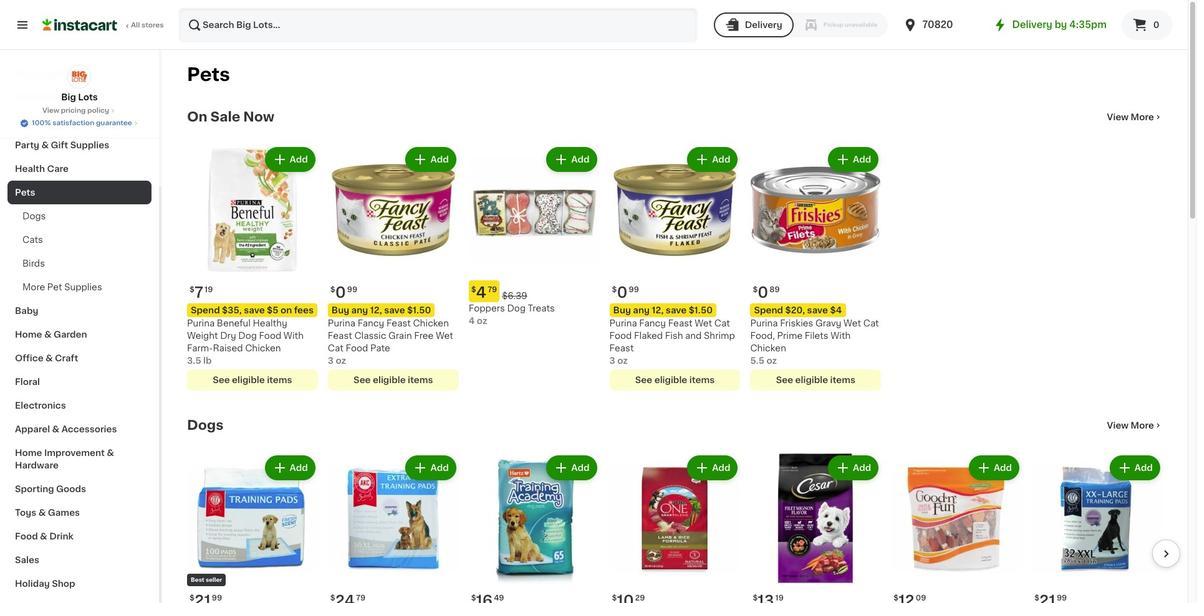 Task type: vqa. For each thing, say whether or not it's contained in the screenshot.


Task type: describe. For each thing, give the bounding box(es) containing it.
1 vertical spatial pets
[[15, 188, 35, 197]]

toys & games link
[[7, 502, 152, 525]]

delivery for delivery by 4:35pm
[[1013, 20, 1053, 29]]

items for purina beneful healthy weight dry dog food with farm-raised chicken 3.5 lb
[[267, 376, 292, 385]]

oz inside "purina fancy feast chicken feast classic grain free wet cat food pate 3 oz"
[[336, 357, 346, 365]]

big lots link
[[61, 65, 98, 104]]

see eligible items for food
[[213, 376, 292, 385]]

70820 button
[[903, 7, 978, 42]]

& for drink
[[40, 533, 47, 541]]

3 inside purina fancy feast wet cat food flaked fish and shrimp feast 3 oz
[[610, 357, 616, 365]]

sporting
[[15, 485, 54, 494]]

cats link
[[7, 228, 152, 252]]

dry
[[220, 332, 236, 341]]

food down "toys"
[[15, 533, 38, 541]]

pet
[[47, 283, 62, 292]]

chicken inside "purina fancy feast chicken feast classic grain free wet cat food pate 3 oz"
[[413, 319, 449, 328]]

eligible for food
[[373, 376, 406, 385]]

& for garden
[[44, 331, 52, 339]]

7
[[195, 286, 203, 300]]

holiday
[[15, 580, 50, 589]]

$ 0 99 for purina fancy feast chicken feast classic grain free wet cat food pate 3 oz
[[331, 286, 358, 300]]

household link
[[7, 62, 152, 86]]

1 vertical spatial dogs link
[[187, 419, 224, 433]]

see eligible items button for prime
[[751, 370, 882, 391]]

flaked
[[634, 332, 663, 341]]

1 vertical spatial more
[[22, 283, 45, 292]]

4:35pm
[[1070, 20, 1107, 29]]

19 inside item carousel region
[[776, 595, 784, 602]]

personal care
[[15, 94, 78, 102]]

birds link
[[7, 252, 152, 276]]

holiday shop
[[15, 580, 75, 589]]

70820
[[923, 20, 954, 29]]

pate
[[371, 344, 390, 353]]

$1.50 for wet
[[689, 306, 713, 315]]

0 for purina friskies gravy wet cat food, prime filets with chicken
[[758, 286, 769, 300]]

party & gift supplies link
[[7, 134, 152, 157]]

3 inside "purina fancy feast chicken feast classic grain free wet cat food pate 3 oz"
[[328, 357, 334, 365]]

product group containing 7
[[187, 145, 318, 391]]

cat inside "purina fancy feast chicken feast classic grain free wet cat food pate 3 oz"
[[328, 344, 344, 353]]

care for health care
[[47, 165, 69, 173]]

prime
[[778, 332, 803, 341]]

satisfaction
[[52, 120, 94, 127]]

$4.79 original price: $6.39 element
[[469, 281, 600, 302]]

cat for $ 0 99
[[715, 319, 730, 328]]

see eligible items button for flaked
[[610, 370, 741, 391]]

spend for 0
[[754, 306, 784, 315]]

2 vertical spatial supplies
[[64, 283, 102, 292]]

electronics link
[[7, 394, 152, 418]]

0 vertical spatial supplies
[[52, 117, 91, 126]]

lb
[[203, 357, 212, 365]]

apparel
[[15, 425, 50, 434]]

& for accessories
[[52, 425, 59, 434]]

service type group
[[714, 12, 888, 37]]

health care
[[15, 165, 69, 173]]

1 horizontal spatial pets
[[187, 66, 230, 84]]

food inside "purina fancy feast chicken feast classic grain free wet cat food pate 3 oz"
[[346, 344, 368, 353]]

food & drink link
[[7, 525, 152, 549]]

more pet supplies
[[22, 283, 102, 292]]

big lots logo image
[[68, 65, 91, 89]]

shrimp
[[704, 332, 735, 341]]

buy for purina fancy feast wet cat food flaked fish and shrimp feast
[[614, 306, 631, 315]]

office
[[15, 354, 43, 363]]

lots
[[78, 93, 98, 102]]

on
[[187, 110, 208, 124]]

sporting goods
[[15, 485, 86, 494]]

29
[[636, 595, 645, 602]]

on sale now
[[187, 110, 275, 124]]

$35,
[[222, 306, 242, 315]]

home improvement & hardware
[[15, 449, 114, 470]]

0 horizontal spatial dogs
[[22, 212, 46, 221]]

apparel & accessories link
[[7, 418, 152, 442]]

$6.39
[[502, 292, 528, 301]]

all
[[131, 22, 140, 29]]

all stores link
[[42, 7, 165, 42]]

purina for purina fancy feast wet cat food flaked fish and shrimp feast 3 oz
[[610, 319, 637, 328]]

12, for grain
[[370, 306, 382, 315]]

1 save from the left
[[244, 306, 265, 315]]

home improvement & hardware link
[[7, 442, 152, 478]]

foppers dog treats 4 oz
[[469, 304, 555, 326]]

games
[[48, 509, 80, 518]]

now
[[243, 110, 275, 124]]

weight
[[187, 332, 218, 341]]

personal care link
[[7, 86, 152, 110]]

policy
[[87, 107, 109, 114]]

oz inside foppers dog treats 4 oz
[[477, 317, 488, 326]]

party & gift supplies
[[15, 141, 109, 150]]

farm-
[[187, 344, 213, 353]]

0 inside button
[[1154, 21, 1160, 29]]

12, for flaked
[[652, 306, 664, 315]]

purina for purina fancy feast chicken feast classic grain free wet cat food pate 3 oz
[[328, 319, 356, 328]]

79 inside $ 4 79
[[488, 286, 497, 294]]

chicken inside purina friskies gravy wet cat food, prime filets with chicken 5.5 oz
[[751, 344, 787, 353]]

by
[[1055, 20, 1068, 29]]

improvement
[[44, 449, 105, 458]]

cats
[[22, 236, 43, 245]]

treats
[[528, 304, 555, 313]]

apparel & accessories
[[15, 425, 117, 434]]

food,
[[751, 332, 775, 341]]

garden
[[54, 331, 87, 339]]

gift
[[51, 141, 68, 150]]

view more for dogs
[[1108, 422, 1155, 430]]

beneful
[[217, 319, 251, 328]]

see eligible items for flaked
[[636, 376, 715, 385]]

3.5
[[187, 357, 201, 365]]

more for on sale now
[[1131, 113, 1155, 122]]

hardware
[[15, 462, 59, 470]]

health
[[15, 165, 45, 173]]

spend $35, save $5 on fees
[[191, 306, 314, 315]]

wet for $ 0 89
[[844, 319, 862, 328]]

see eligible items button for food
[[187, 370, 318, 391]]

$4
[[831, 306, 842, 315]]

0 horizontal spatial dogs link
[[7, 205, 152, 228]]

on
[[281, 306, 292, 315]]

filets
[[805, 332, 829, 341]]

see for lb
[[213, 376, 230, 385]]

$20,
[[786, 306, 806, 315]]

delivery for delivery
[[745, 21, 783, 29]]

care for personal care
[[57, 94, 78, 102]]

purina friskies gravy wet cat food, prime filets with chicken 5.5 oz
[[751, 319, 879, 365]]

with inside purina friskies gravy wet cat food, prime filets with chicken 5.5 oz
[[831, 332, 851, 341]]

$ 0 99 for purina fancy feast wet cat food flaked fish and shrimp feast 3 oz
[[612, 286, 639, 300]]

best seller
[[191, 577, 222, 583]]

$ inside $ 7 19
[[190, 286, 195, 294]]

all stores
[[131, 22, 164, 29]]

$ 7 19
[[190, 286, 213, 300]]

4 inside $4.79 original price: $6.39 element
[[476, 286, 487, 300]]

items for purina fancy feast wet cat food flaked fish and shrimp feast 3 oz
[[690, 376, 715, 385]]



Task type: locate. For each thing, give the bounding box(es) containing it.
0 for purina fancy feast chicken feast classic grain free wet cat food pate
[[335, 286, 346, 300]]

home for home & garden
[[15, 331, 42, 339]]

1 vertical spatial view more
[[1108, 422, 1155, 430]]

0 vertical spatial 79
[[488, 286, 497, 294]]

stores
[[142, 22, 164, 29]]

food down classic
[[346, 344, 368, 353]]

eligible for 5.5
[[796, 376, 829, 385]]

purina
[[187, 319, 215, 328], [328, 319, 356, 328], [610, 319, 637, 328], [751, 319, 778, 328]]

1 horizontal spatial chicken
[[413, 319, 449, 328]]

1 any from the left
[[352, 306, 368, 315]]

purina beneful healthy weight dry dog food with farm-raised chicken 3.5 lb
[[187, 319, 304, 365]]

1 horizontal spatial 4
[[476, 286, 487, 300]]

0 horizontal spatial chicken
[[245, 344, 281, 353]]

items down purina friskies gravy wet cat food, prime filets with chicken 5.5 oz
[[831, 376, 856, 385]]

1 $ 0 99 from the left
[[331, 286, 358, 300]]

sporting goods link
[[7, 478, 152, 502]]

Search field
[[180, 9, 697, 41]]

wet for $ 0 99
[[695, 319, 713, 328]]

fish
[[665, 332, 683, 341]]

care
[[57, 94, 78, 102], [47, 165, 69, 173]]

home
[[15, 331, 42, 339], [15, 449, 42, 458]]

1 vertical spatial 19
[[776, 595, 784, 602]]

purina up food,
[[751, 319, 778, 328]]

& inside home improvement & hardware
[[107, 449, 114, 458]]

100% satisfaction guarantee button
[[19, 116, 140, 129]]

buy
[[332, 306, 349, 315], [614, 306, 631, 315]]

floral link
[[7, 371, 152, 394]]

pets link
[[7, 181, 152, 205]]

pets
[[187, 66, 230, 84], [15, 188, 35, 197]]

0 horizontal spatial 79
[[356, 595, 366, 602]]

save up grain
[[384, 306, 405, 315]]

see down flaked
[[636, 376, 653, 385]]

1 items from the left
[[267, 376, 292, 385]]

0 horizontal spatial $ 0 99
[[331, 286, 358, 300]]

health care link
[[7, 157, 152, 181]]

product group
[[187, 145, 318, 391], [328, 145, 459, 391], [469, 145, 600, 327], [610, 145, 741, 391], [751, 145, 882, 391], [187, 453, 318, 604], [328, 453, 459, 604], [469, 453, 600, 604], [610, 453, 741, 604], [751, 453, 882, 604], [892, 453, 1023, 604], [1033, 453, 1163, 604]]

any for food
[[633, 306, 650, 315]]

spend
[[191, 306, 220, 315], [754, 306, 784, 315]]

1 horizontal spatial with
[[831, 332, 851, 341]]

1 horizontal spatial dogs link
[[187, 419, 224, 433]]

home up hardware
[[15, 449, 42, 458]]

personal
[[15, 94, 54, 102]]

fancy
[[358, 319, 384, 328], [640, 319, 666, 328]]

chicken down food,
[[751, 344, 787, 353]]

items down purina beneful healthy weight dry dog food with farm-raised chicken 3.5 lb
[[267, 376, 292, 385]]

items for purina fancy feast chicken feast classic grain free wet cat food pate 3 oz
[[408, 376, 433, 385]]

dogs
[[22, 212, 46, 221], [187, 419, 224, 432]]

save left $5
[[244, 306, 265, 315]]

view more link for on sale now
[[1108, 111, 1163, 124]]

& inside office & craft link
[[46, 354, 53, 363]]

see
[[213, 376, 230, 385], [354, 376, 371, 385], [636, 376, 653, 385], [776, 376, 794, 385]]

save up fish
[[666, 306, 687, 315]]

1 3 from the left
[[328, 357, 334, 365]]

0 horizontal spatial spend
[[191, 306, 220, 315]]

cat inside purina fancy feast wet cat food flaked fish and shrimp feast 3 oz
[[715, 319, 730, 328]]

& left drink
[[40, 533, 47, 541]]

food inside purina fancy feast wet cat food flaked fish and shrimp feast 3 oz
[[610, 332, 632, 341]]

12, up flaked
[[652, 306, 664, 315]]

see down the raised at bottom left
[[213, 376, 230, 385]]

see eligible items button
[[187, 370, 318, 391], [328, 370, 459, 391], [610, 370, 741, 391], [751, 370, 882, 391]]

see eligible items down purina friskies gravy wet cat food, prime filets with chicken 5.5 oz
[[776, 376, 856, 385]]

baby
[[15, 307, 38, 316]]

any for classic
[[352, 306, 368, 315]]

floral
[[15, 378, 40, 387]]

buy any 12, save $1.50 up classic
[[332, 306, 431, 315]]

any
[[352, 306, 368, 315], [633, 306, 650, 315]]

0 vertical spatial dog
[[507, 304, 526, 313]]

& for craft
[[46, 354, 53, 363]]

view pricing policy
[[42, 107, 109, 114]]

items down and
[[690, 376, 715, 385]]

see for oz
[[636, 376, 653, 385]]

food left flaked
[[610, 332, 632, 341]]

home for home improvement & hardware
[[15, 449, 42, 458]]

4 inside foppers dog treats 4 oz
[[469, 317, 475, 326]]

items for purina friskies gravy wet cat food, prime filets with chicken 5.5 oz
[[831, 376, 856, 385]]

&
[[41, 141, 49, 150], [44, 331, 52, 339], [46, 354, 53, 363], [52, 425, 59, 434], [107, 449, 114, 458], [39, 509, 46, 518], [40, 533, 47, 541]]

100% satisfaction guarantee
[[32, 120, 132, 127]]

see eligible items inside product group
[[213, 376, 292, 385]]

0 vertical spatial 4
[[476, 286, 487, 300]]

4 see eligible items from the left
[[776, 376, 856, 385]]

spend $20, save $4
[[754, 306, 842, 315]]

see eligible items
[[213, 376, 292, 385], [354, 376, 433, 385], [636, 376, 715, 385], [776, 376, 856, 385]]

home inside home improvement & hardware
[[15, 449, 42, 458]]

4 purina from the left
[[751, 319, 778, 328]]

see eligible items button down purina fancy feast wet cat food flaked fish and shrimp feast 3 oz
[[610, 370, 741, 391]]

cat left pate
[[328, 344, 344, 353]]

4 up foppers
[[476, 286, 487, 300]]

& inside party & gift supplies link
[[41, 141, 49, 150]]

4 eligible from the left
[[796, 376, 829, 385]]

2 vertical spatial more
[[1131, 422, 1155, 430]]

2 see eligible items from the left
[[354, 376, 433, 385]]

delivery
[[1013, 20, 1053, 29], [745, 21, 783, 29]]

2 eligible from the left
[[373, 376, 406, 385]]

89
[[770, 286, 780, 294]]

1 horizontal spatial 19
[[776, 595, 784, 602]]

best
[[191, 577, 205, 583]]

dog inside foppers dog treats 4 oz
[[507, 304, 526, 313]]

1 vertical spatial dog
[[238, 332, 257, 341]]

2 items from the left
[[408, 376, 433, 385]]

more for dogs
[[1131, 422, 1155, 430]]

toys & games
[[15, 509, 80, 518]]

eligible for chicken
[[232, 376, 265, 385]]

0 horizontal spatial wet
[[436, 332, 453, 341]]

0 vertical spatial dogs
[[22, 212, 46, 221]]

4 save from the left
[[808, 306, 828, 315]]

3 save from the left
[[666, 306, 687, 315]]

wet up and
[[695, 319, 713, 328]]

$ 0 99 up flaked
[[612, 286, 639, 300]]

2 horizontal spatial wet
[[844, 319, 862, 328]]

2 buy any 12, save $1.50 from the left
[[614, 306, 713, 315]]

2 horizontal spatial chicken
[[751, 344, 787, 353]]

save up gravy
[[808, 306, 828, 315]]

1 horizontal spatial cat
[[715, 319, 730, 328]]

0 horizontal spatial 3
[[328, 357, 334, 365]]

& for games
[[39, 509, 46, 518]]

see eligible items down purina beneful healthy weight dry dog food with farm-raised chicken 3.5 lb
[[213, 376, 292, 385]]

3 see eligible items button from the left
[[610, 370, 741, 391]]

eligible down purina friskies gravy wet cat food, prime filets with chicken 5.5 oz
[[796, 376, 829, 385]]

view
[[42, 107, 59, 114], [1108, 113, 1129, 122], [1108, 422, 1129, 430]]

cat right gravy
[[864, 319, 879, 328]]

pets down health
[[15, 188, 35, 197]]

4
[[476, 286, 487, 300], [469, 317, 475, 326]]

see eligible items for prime
[[776, 376, 856, 385]]

3 purina from the left
[[610, 319, 637, 328]]

2 spend from the left
[[754, 306, 784, 315]]

0 horizontal spatial 4
[[469, 317, 475, 326]]

3 see from the left
[[636, 376, 653, 385]]

1 view more from the top
[[1108, 113, 1155, 122]]

pets up 'on'
[[187, 66, 230, 84]]

wet inside purina friskies gravy wet cat food, prime filets with chicken 5.5 oz
[[844, 319, 862, 328]]

purina inside purina beneful healthy weight dry dog food with farm-raised chicken 3.5 lb
[[187, 319, 215, 328]]

1 horizontal spatial $ 0 99
[[612, 286, 639, 300]]

view for dogs
[[1108, 422, 1129, 430]]

& inside home & garden link
[[44, 331, 52, 339]]

1 horizontal spatial buy
[[614, 306, 631, 315]]

0 horizontal spatial fancy
[[358, 319, 384, 328]]

1 see eligible items from the left
[[213, 376, 292, 385]]

1 vertical spatial supplies
[[70, 141, 109, 150]]

1 horizontal spatial 3
[[610, 357, 616, 365]]

see eligible items down purina fancy feast wet cat food flaked fish and shrimp feast 3 oz
[[636, 376, 715, 385]]

& right "toys"
[[39, 509, 46, 518]]

2 fancy from the left
[[640, 319, 666, 328]]

2 buy from the left
[[614, 306, 631, 315]]

$ 0 99
[[331, 286, 358, 300], [612, 286, 639, 300]]

electronics
[[15, 402, 66, 410]]

food down healthy
[[259, 332, 282, 341]]

wet inside purina fancy feast wet cat food flaked fish and shrimp feast 3 oz
[[695, 319, 713, 328]]

1 horizontal spatial spend
[[754, 306, 784, 315]]

holiday shop link
[[7, 573, 152, 596]]

2 horizontal spatial cat
[[864, 319, 879, 328]]

see eligible items button down purina beneful healthy weight dry dog food with farm-raised chicken 3.5 lb
[[187, 370, 318, 391]]

purina up classic
[[328, 319, 356, 328]]

chicken up free in the left of the page
[[413, 319, 449, 328]]

chicken down healthy
[[245, 344, 281, 353]]

delivery by 4:35pm
[[1013, 20, 1107, 29]]

fancy for flaked
[[640, 319, 666, 328]]

purina up flaked
[[610, 319, 637, 328]]

1 horizontal spatial delivery
[[1013, 20, 1053, 29]]

see eligible items for grain
[[354, 376, 433, 385]]

& inside food & drink link
[[40, 533, 47, 541]]

2 view more from the top
[[1108, 422, 1155, 430]]

with
[[284, 332, 304, 341], [831, 332, 851, 341]]

1 horizontal spatial wet
[[695, 319, 713, 328]]

4 see eligible items button from the left
[[751, 370, 882, 391]]

spend for 7
[[191, 306, 220, 315]]

4 see from the left
[[776, 376, 794, 385]]

view for on sale now
[[1108, 113, 1129, 122]]

purina inside purina friskies gravy wet cat food, prime filets with chicken 5.5 oz
[[751, 319, 778, 328]]

household
[[15, 70, 64, 79]]

cat for $ 0 89
[[864, 319, 879, 328]]

& down accessories
[[107, 449, 114, 458]]

1 12, from the left
[[370, 306, 382, 315]]

cat up shrimp
[[715, 319, 730, 328]]

wet inside "purina fancy feast chicken feast classic grain free wet cat food pate 3 oz"
[[436, 332, 453, 341]]

1 vertical spatial view more link
[[1108, 420, 1163, 432]]

2 see from the left
[[354, 376, 371, 385]]

buy any 12, save $1.50 for flaked
[[614, 306, 713, 315]]

eligible
[[232, 376, 265, 385], [373, 376, 406, 385], [655, 376, 688, 385], [796, 376, 829, 385]]

0 for purina fancy feast wet cat food flaked fish and shrimp feast
[[617, 286, 628, 300]]

view more
[[1108, 113, 1155, 122], [1108, 422, 1155, 430]]

$ 0 89
[[753, 286, 780, 300]]

1 see from the left
[[213, 376, 230, 385]]

supplies down 100% satisfaction guarantee on the left top of the page
[[70, 141, 109, 150]]

3 eligible from the left
[[655, 376, 688, 385]]

$ inside $ 0 89
[[753, 286, 758, 294]]

kitchen
[[15, 117, 50, 126]]

0 horizontal spatial $1.50
[[407, 306, 431, 315]]

spend inside product group
[[191, 306, 220, 315]]

$
[[190, 286, 195, 294], [331, 286, 335, 294], [471, 286, 476, 294], [612, 286, 617, 294], [753, 286, 758, 294], [190, 595, 195, 602], [331, 595, 335, 602], [471, 595, 476, 602], [612, 595, 617, 602], [753, 595, 758, 602], [894, 595, 899, 602], [1035, 595, 1040, 602]]

12, up classic
[[370, 306, 382, 315]]

with inside purina beneful healthy weight dry dog food with farm-raised chicken 3.5 lb
[[284, 332, 304, 341]]

99
[[347, 286, 358, 294], [629, 286, 639, 294], [212, 595, 222, 602], [1057, 595, 1068, 602]]

0 vertical spatial care
[[57, 94, 78, 102]]

on sale now link
[[187, 110, 275, 125]]

0 vertical spatial 19
[[205, 286, 213, 294]]

chicken inside purina beneful healthy weight dry dog food with farm-raised chicken 3.5 lb
[[245, 344, 281, 353]]

0
[[1154, 21, 1160, 29], [335, 286, 346, 300], [617, 286, 628, 300], [758, 286, 769, 300]]

supplies down birds link
[[64, 283, 102, 292]]

0 vertical spatial view more
[[1108, 113, 1155, 122]]

1 vertical spatial care
[[47, 165, 69, 173]]

1 horizontal spatial fancy
[[640, 319, 666, 328]]

0 horizontal spatial buy
[[332, 306, 349, 315]]

food
[[259, 332, 282, 341], [610, 332, 632, 341], [346, 344, 368, 353], [15, 533, 38, 541]]

1 see eligible items button from the left
[[187, 370, 318, 391]]

add
[[290, 155, 308, 164], [431, 155, 449, 164], [572, 155, 590, 164], [713, 155, 731, 164], [853, 155, 872, 164], [290, 464, 308, 473], [431, 464, 449, 473], [572, 464, 590, 473], [713, 464, 731, 473], [853, 464, 872, 473], [994, 464, 1013, 473], [1135, 464, 1153, 473]]

1 home from the top
[[15, 331, 42, 339]]

buy up purina fancy feast wet cat food flaked fish and shrimp feast 3 oz
[[614, 306, 631, 315]]

oz inside purina friskies gravy wet cat food, prime filets with chicken 5.5 oz
[[767, 357, 777, 365]]

0 horizontal spatial any
[[352, 306, 368, 315]]

1 horizontal spatial any
[[633, 306, 650, 315]]

dog inside purina beneful healthy weight dry dog food with farm-raised chicken 3.5 lb
[[238, 332, 257, 341]]

0 horizontal spatial 12,
[[370, 306, 382, 315]]

& for gift
[[41, 141, 49, 150]]

4 items from the left
[[831, 376, 856, 385]]

purina for purina beneful healthy weight dry dog food with farm-raised chicken 3.5 lb
[[187, 319, 215, 328]]

3 see eligible items from the left
[[636, 376, 715, 385]]

dog down $6.39
[[507, 304, 526, 313]]

1 spend from the left
[[191, 306, 220, 315]]

view more link
[[1108, 111, 1163, 124], [1108, 420, 1163, 432]]

oz inside purina fancy feast wet cat food flaked fish and shrimp feast 3 oz
[[618, 357, 628, 365]]

supplies down pricing
[[52, 117, 91, 126]]

& left craft
[[46, 354, 53, 363]]

sales
[[15, 556, 39, 565]]

& left gift at the left of page
[[41, 141, 49, 150]]

0 horizontal spatial delivery
[[745, 21, 783, 29]]

care up pricing
[[57, 94, 78, 102]]

0 vertical spatial dogs link
[[7, 205, 152, 228]]

0 vertical spatial pets
[[187, 66, 230, 84]]

1 buy any 12, save $1.50 from the left
[[332, 306, 431, 315]]

& right apparel
[[52, 425, 59, 434]]

spend down $ 7 19
[[191, 306, 220, 315]]

0 vertical spatial view more link
[[1108, 111, 1163, 124]]

1 horizontal spatial dog
[[507, 304, 526, 313]]

instacart logo image
[[42, 17, 117, 32]]

grain
[[389, 332, 412, 341]]

eligible down pate
[[373, 376, 406, 385]]

1 horizontal spatial buy any 12, save $1.50
[[614, 306, 713, 315]]

see down pate
[[354, 376, 371, 385]]

$ inside $ 4 79
[[471, 286, 476, 294]]

buy for purina fancy feast chicken feast classic grain free wet cat food pate
[[332, 306, 349, 315]]

toys
[[15, 509, 36, 518]]

& left garden
[[44, 331, 52, 339]]

buy any 12, save $1.50
[[332, 306, 431, 315], [614, 306, 713, 315]]

1 view more link from the top
[[1108, 111, 1163, 124]]

buy right fees
[[332, 306, 349, 315]]

0 horizontal spatial dog
[[238, 332, 257, 341]]

3 items from the left
[[690, 376, 715, 385]]

view pricing policy link
[[42, 106, 117, 116]]

0 vertical spatial more
[[1131, 113, 1155, 122]]

2 12, from the left
[[652, 306, 664, 315]]

guarantee
[[96, 120, 132, 127]]

dogs link
[[7, 205, 152, 228], [187, 419, 224, 433]]

any up classic
[[352, 306, 368, 315]]

wet right gravy
[[844, 319, 862, 328]]

$ 4 79
[[471, 286, 497, 300]]

see eligible items button down purina friskies gravy wet cat food, prime filets with chicken 5.5 oz
[[751, 370, 882, 391]]

care down gift at the left of page
[[47, 165, 69, 173]]

None search field
[[178, 7, 698, 42]]

2 $ 0 99 from the left
[[612, 286, 639, 300]]

fancy up classic
[[358, 319, 384, 328]]

$1.50 up free in the left of the page
[[407, 306, 431, 315]]

1 $1.50 from the left
[[407, 306, 431, 315]]

2 home from the top
[[15, 449, 42, 458]]

100%
[[32, 120, 51, 127]]

1 vertical spatial 4
[[469, 317, 475, 326]]

any up flaked
[[633, 306, 650, 315]]

fancy up flaked
[[640, 319, 666, 328]]

fancy inside "purina fancy feast chicken feast classic grain free wet cat food pate 3 oz"
[[358, 319, 384, 328]]

2 save from the left
[[384, 306, 405, 315]]

$1.50 for chicken
[[407, 306, 431, 315]]

1 vertical spatial 79
[[356, 595, 366, 602]]

1 eligible from the left
[[232, 376, 265, 385]]

1 horizontal spatial 79
[[488, 286, 497, 294]]

dog down beneful
[[238, 332, 257, 341]]

1 vertical spatial dogs
[[187, 419, 224, 432]]

1 fancy from the left
[[358, 319, 384, 328]]

0 horizontal spatial pets
[[15, 188, 35, 197]]

eligible down purina fancy feast wet cat food flaked fish and shrimp feast 3 oz
[[655, 376, 688, 385]]

2 view more link from the top
[[1108, 420, 1163, 432]]

0 horizontal spatial with
[[284, 332, 304, 341]]

purina for purina friskies gravy wet cat food, prime filets with chicken 5.5 oz
[[751, 319, 778, 328]]

buy any 12, save $1.50 for grain
[[332, 306, 431, 315]]

spend down $ 0 89
[[754, 306, 784, 315]]

and
[[686, 332, 702, 341]]

food inside purina beneful healthy weight dry dog food with farm-raised chicken 3.5 lb
[[259, 332, 282, 341]]

0 horizontal spatial buy any 12, save $1.50
[[332, 306, 431, 315]]

home up office
[[15, 331, 42, 339]]

delivery inside button
[[745, 21, 783, 29]]

& inside apparel & accessories link
[[52, 425, 59, 434]]

goods
[[56, 485, 86, 494]]

2 purina from the left
[[328, 319, 356, 328]]

big
[[61, 93, 76, 102]]

purina inside "purina fancy feast chicken feast classic grain free wet cat food pate 3 oz"
[[328, 319, 356, 328]]

food & drink
[[15, 533, 73, 541]]

item carousel region
[[170, 448, 1181, 604]]

2 see eligible items button from the left
[[328, 370, 459, 391]]

1 with from the left
[[284, 332, 304, 341]]

cat
[[715, 319, 730, 328], [864, 319, 879, 328], [328, 344, 344, 353]]

with down on
[[284, 332, 304, 341]]

with down gravy
[[831, 332, 851, 341]]

eligible for feast
[[655, 376, 688, 385]]

more
[[1131, 113, 1155, 122], [22, 283, 45, 292], [1131, 422, 1155, 430]]

5.5
[[751, 357, 765, 365]]

gravy
[[816, 319, 842, 328]]

eligible down the raised at bottom left
[[232, 376, 265, 385]]

purina up weight
[[187, 319, 215, 328]]

fancy for grain
[[358, 319, 384, 328]]

1 horizontal spatial $1.50
[[689, 306, 713, 315]]

items down free in the left of the page
[[408, 376, 433, 385]]

19 inside $ 7 19
[[205, 286, 213, 294]]

1 vertical spatial home
[[15, 449, 42, 458]]

see down prime
[[776, 376, 794, 385]]

see eligible items button down pate
[[328, 370, 459, 391]]

fees
[[294, 306, 314, 315]]

$1.50 up and
[[689, 306, 713, 315]]

wet right free in the left of the page
[[436, 332, 453, 341]]

chicken
[[413, 319, 449, 328], [245, 344, 281, 353], [751, 344, 787, 353]]

see for 3
[[354, 376, 371, 385]]

fancy inside purina fancy feast wet cat food flaked fish and shrimp feast 3 oz
[[640, 319, 666, 328]]

view more for on sale now
[[1108, 113, 1155, 122]]

4 down foppers
[[469, 317, 475, 326]]

2 $1.50 from the left
[[689, 306, 713, 315]]

wet
[[695, 319, 713, 328], [844, 319, 862, 328], [436, 332, 453, 341]]

& inside toys & games link
[[39, 509, 46, 518]]

friskies
[[781, 319, 814, 328]]

2 any from the left
[[633, 306, 650, 315]]

see eligible items button for grain
[[328, 370, 459, 391]]

0 horizontal spatial 19
[[205, 286, 213, 294]]

1 horizontal spatial dogs
[[187, 419, 224, 432]]

accessories
[[62, 425, 117, 434]]

2 3 from the left
[[610, 357, 616, 365]]

sales link
[[7, 549, 152, 573]]

product group containing 4
[[469, 145, 600, 327]]

79 inside item carousel region
[[356, 595, 366, 602]]

foppers
[[469, 304, 505, 313]]

delivery button
[[714, 12, 794, 37]]

save
[[244, 306, 265, 315], [384, 306, 405, 315], [666, 306, 687, 315], [808, 306, 828, 315]]

big lots
[[61, 93, 98, 102]]

$ 0 99 up classic
[[331, 286, 358, 300]]

buy any 12, save $1.50 up fish
[[614, 306, 713, 315]]

0 vertical spatial home
[[15, 331, 42, 339]]

more pet supplies link
[[7, 276, 152, 299]]

1 horizontal spatial 12,
[[652, 306, 664, 315]]

2 with from the left
[[831, 332, 851, 341]]

see eligible items down pate
[[354, 376, 433, 385]]

1 buy from the left
[[332, 306, 349, 315]]

view more link for dogs
[[1108, 420, 1163, 432]]

purina inside purina fancy feast wet cat food flaked fish and shrimp feast 3 oz
[[610, 319, 637, 328]]

cat inside purina friskies gravy wet cat food, prime filets with chicken 5.5 oz
[[864, 319, 879, 328]]

seller
[[206, 577, 222, 583]]

0 horizontal spatial cat
[[328, 344, 344, 353]]

1 purina from the left
[[187, 319, 215, 328]]

home & garden link
[[7, 323, 152, 347]]



